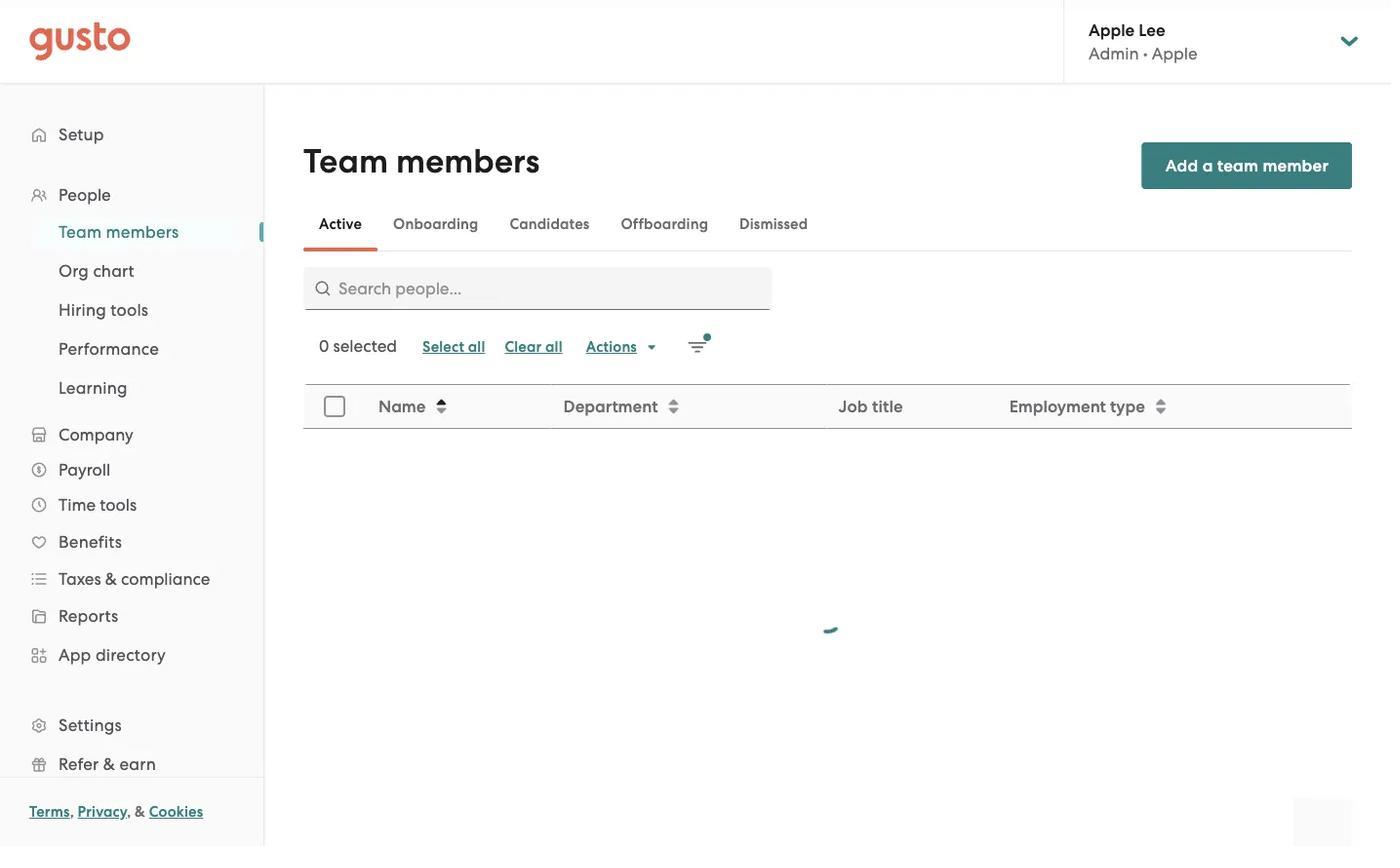 Task type: describe. For each thing, give the bounding box(es) containing it.
1 vertical spatial apple
[[1152, 44, 1198, 63]]

clear all
[[505, 339, 563, 356]]

team members inside gusto navigation element
[[59, 222, 179, 242]]

directory
[[96, 646, 166, 665]]

list containing team members
[[0, 213, 263, 408]]

0 selected status
[[319, 337, 397, 356]]

& for compliance
[[105, 570, 117, 589]]

learning
[[59, 379, 128, 398]]

select all button
[[413, 332, 495, 363]]

people
[[59, 185, 111, 205]]

org chart
[[59, 261, 134, 281]]

Select all rows on this page checkbox
[[313, 385, 356, 428]]

earn
[[119, 755, 156, 775]]

reports link
[[20, 599, 244, 634]]

add a team member
[[1166, 156, 1329, 176]]

org
[[59, 261, 89, 281]]

member
[[1263, 156, 1329, 176]]

terms , privacy , & cookies
[[29, 804, 203, 821]]

onboarding
[[393, 216, 478, 233]]

clear
[[505, 339, 542, 356]]

org chart link
[[35, 254, 244, 289]]

settings link
[[20, 708, 244, 743]]

time tools button
[[20, 488, 244, 523]]

2 , from the left
[[127, 804, 131, 821]]

new notifications image
[[688, 334, 711, 357]]

all for select all
[[468, 339, 485, 356]]

company
[[59, 425, 133, 445]]

team members link
[[35, 215, 244, 250]]

list containing people
[[0, 178, 263, 847]]

payroll
[[59, 460, 110, 480]]

benefits
[[59, 533, 122, 552]]

select
[[423, 339, 464, 356]]

0 vertical spatial members
[[396, 142, 540, 181]]

loading… image
[[812, 603, 843, 634]]

title
[[872, 397, 903, 417]]

performance link
[[35, 332, 244, 367]]

add
[[1166, 156, 1198, 176]]

time tools
[[59, 496, 137, 515]]

0
[[319, 337, 329, 356]]

benefits link
[[20, 525, 244, 560]]

company button
[[20, 418, 244, 453]]

home image
[[29, 22, 131, 61]]

hiring
[[59, 300, 106, 320]]

a
[[1203, 156, 1213, 176]]

settings
[[59, 716, 122, 736]]

active button
[[303, 201, 378, 248]]

selected
[[333, 337, 397, 356]]

members inside gusto navigation element
[[106, 222, 179, 242]]

job
[[838, 397, 868, 417]]

apple lee admin • apple
[[1089, 20, 1198, 63]]

admin
[[1089, 44, 1139, 63]]

department button
[[552, 386, 826, 427]]

job title
[[838, 397, 903, 417]]

gusto navigation element
[[0, 84, 263, 847]]

team members tab list
[[303, 197, 1352, 252]]

cookies button
[[149, 801, 203, 824]]

all for clear all
[[545, 339, 563, 356]]

hiring tools link
[[35, 293, 244, 328]]



Task type: locate. For each thing, give the bounding box(es) containing it.
team down "people" at top
[[59, 222, 102, 242]]

learning link
[[35, 371, 244, 406]]

& left cookies
[[135, 804, 145, 821]]

app directory link
[[20, 638, 244, 673]]

0 selected
[[319, 337, 397, 356]]

& left earn at the bottom left of the page
[[103, 755, 115, 775]]

team members
[[303, 142, 540, 181], [59, 222, 179, 242]]

type
[[1110, 397, 1145, 417]]

cookies
[[149, 804, 203, 821]]

tools inside dropdown button
[[100, 496, 137, 515]]

1 horizontal spatial all
[[545, 339, 563, 356]]

, left cookies
[[127, 804, 131, 821]]

Search people... field
[[303, 267, 772, 310]]

offboarding
[[621, 216, 708, 233]]

tools for hiring tools
[[111, 300, 149, 320]]

tools down org chart link at the top
[[111, 300, 149, 320]]

0 vertical spatial team
[[303, 142, 388, 181]]

clear all button
[[495, 332, 572, 363]]

taxes & compliance
[[59, 570, 210, 589]]

refer & earn
[[59, 755, 156, 775]]

offboarding button
[[605, 201, 724, 248]]

tools for time tools
[[100, 496, 137, 515]]

refer & earn link
[[20, 747, 244, 782]]

app directory
[[59, 646, 166, 665]]

1 all from the left
[[468, 339, 485, 356]]

compliance
[[121, 570, 210, 589]]

refer
[[59, 755, 99, 775]]

0 horizontal spatial team members
[[59, 222, 179, 242]]

time
[[59, 496, 96, 515]]

2 all from the left
[[545, 339, 563, 356]]

,
[[70, 804, 74, 821], [127, 804, 131, 821]]

apple
[[1089, 20, 1135, 40], [1152, 44, 1198, 63]]

team
[[303, 142, 388, 181], [59, 222, 102, 242]]

0 horizontal spatial team
[[59, 222, 102, 242]]

all right clear
[[545, 339, 563, 356]]

all right select
[[468, 339, 485, 356]]

active
[[319, 216, 362, 233]]

candidates button
[[494, 201, 605, 248]]

members down the people dropdown button
[[106, 222, 179, 242]]

0 vertical spatial &
[[105, 570, 117, 589]]

0 horizontal spatial all
[[468, 339, 485, 356]]

0 horizontal spatial apple
[[1089, 20, 1135, 40]]

setup link
[[20, 117, 244, 152]]

& right taxes
[[105, 570, 117, 589]]

0 vertical spatial team members
[[303, 142, 540, 181]]

dismissed
[[740, 216, 808, 233]]

team members down the people dropdown button
[[59, 222, 179, 242]]

hiring tools
[[59, 300, 149, 320]]

1 horizontal spatial apple
[[1152, 44, 1198, 63]]

, left the 'privacy' link
[[70, 804, 74, 821]]

actions
[[586, 339, 637, 356]]

employment type
[[1009, 397, 1145, 417]]

privacy link
[[78, 804, 127, 821]]

onboarding button
[[378, 201, 494, 248]]

1 horizontal spatial ,
[[127, 804, 131, 821]]

actions button
[[576, 332, 668, 363]]

members
[[396, 142, 540, 181], [106, 222, 179, 242]]

setup
[[59, 125, 104, 144]]

lee
[[1139, 20, 1165, 40]]

1 vertical spatial tools
[[100, 496, 137, 515]]

chart
[[93, 261, 134, 281]]

team up the active button
[[303, 142, 388, 181]]

employment type button
[[998, 386, 1351, 427]]

1 list from the top
[[0, 178, 263, 847]]

1 vertical spatial team members
[[59, 222, 179, 242]]

terms
[[29, 804, 70, 821]]

list
[[0, 178, 263, 847], [0, 213, 263, 408]]

&
[[105, 570, 117, 589], [103, 755, 115, 775], [135, 804, 145, 821]]

dismissed button
[[724, 201, 824, 248]]

add a team member button
[[1142, 142, 1352, 189]]

app
[[59, 646, 91, 665]]

•
[[1143, 44, 1148, 63]]

people button
[[20, 178, 244, 213]]

0 vertical spatial apple
[[1089, 20, 1135, 40]]

taxes
[[59, 570, 101, 589]]

1 , from the left
[[70, 804, 74, 821]]

1 vertical spatial &
[[103, 755, 115, 775]]

& for earn
[[103, 755, 115, 775]]

name
[[379, 397, 426, 417]]

apple right • on the top
[[1152, 44, 1198, 63]]

performance
[[59, 340, 159, 359]]

0 horizontal spatial ,
[[70, 804, 74, 821]]

privacy
[[78, 804, 127, 821]]

& inside dropdown button
[[105, 570, 117, 589]]

2 list from the top
[[0, 213, 263, 408]]

tools down payroll dropdown button
[[100, 496, 137, 515]]

all
[[468, 339, 485, 356], [545, 339, 563, 356]]

1 horizontal spatial members
[[396, 142, 540, 181]]

1 horizontal spatial team members
[[303, 142, 540, 181]]

team
[[1217, 156, 1259, 176]]

reports
[[59, 607, 118, 626]]

taxes & compliance button
[[20, 562, 244, 597]]

tools
[[111, 300, 149, 320], [100, 496, 137, 515]]

department
[[563, 397, 658, 417]]

1 horizontal spatial team
[[303, 142, 388, 181]]

select all
[[423, 339, 485, 356]]

terms link
[[29, 804, 70, 821]]

team inside team members link
[[59, 222, 102, 242]]

members up onboarding button
[[396, 142, 540, 181]]

0 vertical spatial tools
[[111, 300, 149, 320]]

2 vertical spatial &
[[135, 804, 145, 821]]

employment
[[1009, 397, 1106, 417]]

payroll button
[[20, 453, 244, 488]]

0 horizontal spatial members
[[106, 222, 179, 242]]

apple up admin
[[1089, 20, 1135, 40]]

candidates
[[510, 216, 590, 233]]

1 vertical spatial team
[[59, 222, 102, 242]]

1 vertical spatial members
[[106, 222, 179, 242]]

name button
[[367, 386, 550, 427]]

team members up onboarding button
[[303, 142, 540, 181]]



Task type: vqa. For each thing, say whether or not it's contained in the screenshot.
Select
yes



